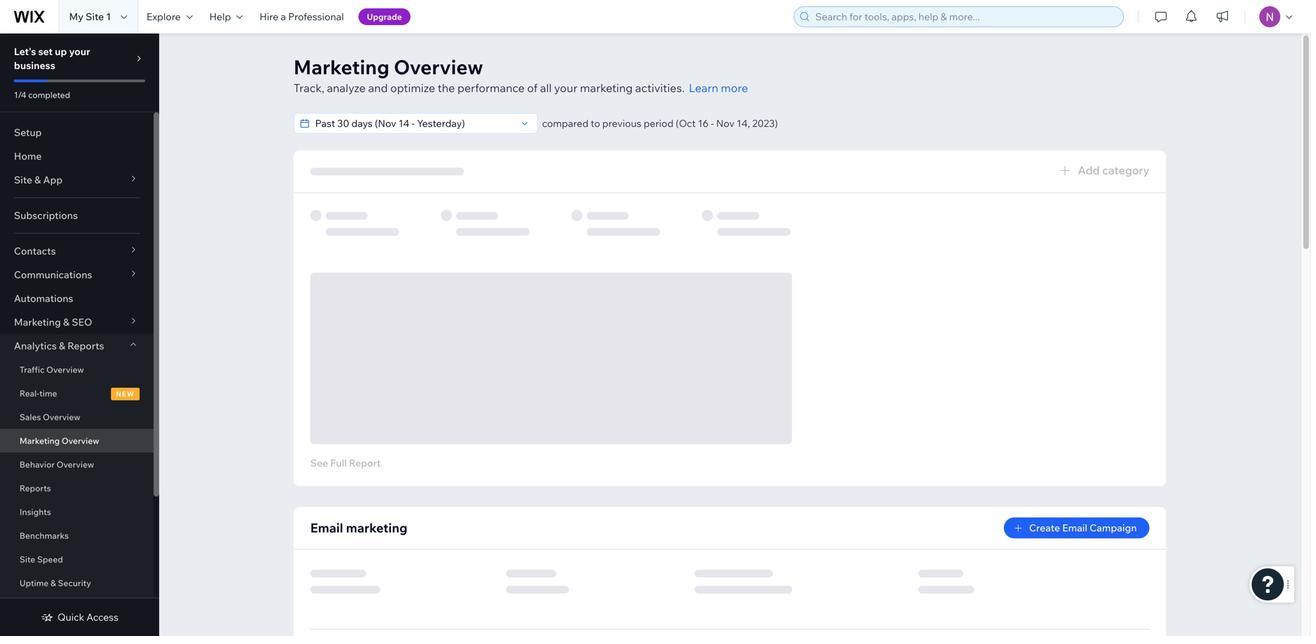 Task type: vqa. For each thing, say whether or not it's contained in the screenshot.
for to the middle
no



Task type: describe. For each thing, give the bounding box(es) containing it.
sales overview link
[[0, 406, 154, 429]]

setup link
[[0, 121, 154, 145]]

2023)
[[752, 117, 778, 130]]

help button
[[201, 0, 251, 34]]

contacts button
[[0, 240, 154, 263]]

communications button
[[0, 263, 154, 287]]

& for analytics
[[59, 340, 65, 352]]

Search for tools, apps, help & more... field
[[811, 7, 1119, 27]]

site for site speed
[[20, 555, 35, 565]]

reports inside the analytics & reports dropdown button
[[68, 340, 104, 352]]

your inside marketing overview track, analyze and optimize the performance of all your marketing activities. learn more
[[554, 81, 578, 95]]

subscriptions
[[14, 209, 78, 222]]

security
[[58, 579, 91, 589]]

setup
[[14, 126, 42, 139]]

insights
[[20, 507, 51, 518]]

hire a professional link
[[251, 0, 352, 34]]

campaign
[[1090, 522, 1137, 535]]

analyze
[[327, 81, 366, 95]]

to
[[591, 117, 600, 130]]

my
[[69, 10, 83, 23]]

marketing for marketing overview track, analyze and optimize the performance of all your marketing activities. learn more
[[294, 55, 390, 79]]

automations link
[[0, 287, 154, 311]]

all
[[540, 81, 552, 95]]

& for marketing
[[63, 316, 70, 329]]

marketing & seo button
[[0, 311, 154, 334]]

-
[[711, 117, 714, 130]]

learn
[[689, 81, 719, 95]]

site speed
[[20, 555, 63, 565]]

create email campaign button
[[1004, 518, 1150, 539]]

overview for sales overview
[[43, 412, 80, 423]]

set
[[38, 45, 53, 58]]

uptime
[[20, 579, 49, 589]]

home
[[14, 150, 42, 162]]

reports inside reports link
[[20, 484, 51, 494]]

marketing for marketing overview
[[20, 436, 60, 447]]

the
[[438, 81, 455, 95]]

new
[[116, 390, 135, 399]]

uptime & security
[[20, 579, 91, 589]]

hire
[[260, 10, 278, 23]]

and
[[368, 81, 388, 95]]

reports link
[[0, 477, 154, 501]]

learn more link
[[689, 80, 748, 96]]

analytics
[[14, 340, 57, 352]]

sales
[[20, 412, 41, 423]]

my site 1
[[69, 10, 111, 23]]

of
[[527, 81, 538, 95]]

traffic overview link
[[0, 358, 154, 382]]

behavior
[[20, 460, 55, 470]]

real-time
[[20, 389, 57, 399]]

marketing overview track, analyze and optimize the performance of all your marketing activities. learn more
[[294, 55, 748, 95]]

& for uptime
[[50, 579, 56, 589]]

overview for behavior overview
[[57, 460, 94, 470]]

communications
[[14, 269, 92, 281]]

automations
[[14, 293, 73, 305]]

behavior overview link
[[0, 453, 154, 477]]

let's set up your business
[[14, 45, 90, 72]]

marketing & seo
[[14, 316, 92, 329]]

business
[[14, 59, 55, 72]]

overview for traffic overview
[[46, 365, 84, 375]]

nov
[[716, 117, 735, 130]]

marketing for marketing & seo
[[14, 316, 61, 329]]

overview for marketing overview
[[62, 436, 99, 447]]

activities.
[[635, 81, 685, 95]]

traffic overview
[[20, 365, 84, 375]]

your inside the let's set up your business
[[69, 45, 90, 58]]

16
[[698, 117, 709, 130]]

seo
[[72, 316, 92, 329]]

0 vertical spatial site
[[86, 10, 104, 23]]

quick access
[[57, 612, 118, 624]]



Task type: locate. For each thing, give the bounding box(es) containing it.
marketing up behavior
[[20, 436, 60, 447]]

marketing up analytics at the bottom left
[[14, 316, 61, 329]]

access
[[86, 612, 118, 624]]

& down marketing & seo
[[59, 340, 65, 352]]

0 vertical spatial your
[[69, 45, 90, 58]]

reports down the seo
[[68, 340, 104, 352]]

upgrade
[[367, 12, 402, 22]]

hire a professional
[[260, 10, 344, 23]]

create
[[1029, 522, 1060, 535]]

1 horizontal spatial email
[[1063, 522, 1088, 535]]

&
[[34, 174, 41, 186], [63, 316, 70, 329], [59, 340, 65, 352], [50, 579, 56, 589]]

0 horizontal spatial reports
[[20, 484, 51, 494]]

site inside site & app popup button
[[14, 174, 32, 186]]

14,
[[737, 117, 750, 130]]

marketing overview link
[[0, 429, 154, 453]]

marketing up the analyze
[[294, 55, 390, 79]]

a
[[281, 10, 286, 23]]

1/4 completed
[[14, 90, 70, 100]]

2 vertical spatial site
[[20, 555, 35, 565]]

0 horizontal spatial email
[[310, 521, 343, 536]]

your right all at the top
[[554, 81, 578, 95]]

up
[[55, 45, 67, 58]]

explore
[[147, 10, 181, 23]]

reports up insights
[[20, 484, 51, 494]]

speed
[[37, 555, 63, 565]]

previous
[[602, 117, 642, 130]]

1
[[106, 10, 111, 23]]

(oct
[[676, 117, 696, 130]]

1 horizontal spatial marketing
[[580, 81, 633, 95]]

contacts
[[14, 245, 56, 257]]

quick
[[57, 612, 84, 624]]

behavior overview
[[20, 460, 94, 470]]

home link
[[0, 145, 154, 168]]

& inside popup button
[[63, 316, 70, 329]]

0 horizontal spatial marketing
[[346, 521, 408, 536]]

& left app
[[34, 174, 41, 186]]

more
[[721, 81, 748, 95]]

site left 1
[[86, 10, 104, 23]]

help
[[209, 10, 231, 23]]

site for site & app
[[14, 174, 32, 186]]

app
[[43, 174, 63, 186]]

benchmarks
[[20, 531, 69, 542]]

0 vertical spatial marketing
[[294, 55, 390, 79]]

completed
[[28, 90, 70, 100]]

& left the seo
[[63, 316, 70, 329]]

site down home
[[14, 174, 32, 186]]

subscriptions link
[[0, 204, 154, 228]]

professional
[[288, 10, 344, 23]]

0 vertical spatial marketing
[[580, 81, 633, 95]]

1 horizontal spatial reports
[[68, 340, 104, 352]]

sidebar element
[[0, 34, 159, 637]]

& inside popup button
[[34, 174, 41, 186]]

compared
[[542, 117, 589, 130]]

let's
[[14, 45, 36, 58]]

your right up
[[69, 45, 90, 58]]

overview down marketing overview link
[[57, 460, 94, 470]]

site left speed
[[20, 555, 35, 565]]

track,
[[294, 81, 324, 95]]

overview up behavior overview "link"
[[62, 436, 99, 447]]

overview up the
[[394, 55, 483, 79]]

overview up marketing overview
[[43, 412, 80, 423]]

email
[[310, 521, 343, 536], [1063, 522, 1088, 535]]

site & app
[[14, 174, 63, 186]]

email marketing
[[310, 521, 408, 536]]

overview inside "link"
[[57, 460, 94, 470]]

quick access button
[[41, 612, 118, 624]]

marketing inside marketing overview track, analyze and optimize the performance of all your marketing activities. learn more
[[294, 55, 390, 79]]

1 vertical spatial marketing
[[14, 316, 61, 329]]

create email campaign
[[1029, 522, 1137, 535]]

& right uptime
[[50, 579, 56, 589]]

0 vertical spatial reports
[[68, 340, 104, 352]]

period
[[644, 117, 674, 130]]

optimize
[[390, 81, 435, 95]]

upgrade button
[[359, 8, 410, 25]]

2 vertical spatial marketing
[[20, 436, 60, 447]]

& inside dropdown button
[[59, 340, 65, 352]]

marketing inside marketing overview track, analyze and optimize the performance of all your marketing activities. learn more
[[580, 81, 633, 95]]

sales overview
[[20, 412, 80, 423]]

overview for marketing overview track, analyze and optimize the performance of all your marketing activities. learn more
[[394, 55, 483, 79]]

real-
[[20, 389, 39, 399]]

time
[[39, 389, 57, 399]]

1 vertical spatial marketing
[[346, 521, 408, 536]]

overview down analytics & reports
[[46, 365, 84, 375]]

compared to previous period (oct 16 - nov 14, 2023)
[[542, 117, 778, 130]]

site inside site speed 'link'
[[20, 555, 35, 565]]

overview
[[394, 55, 483, 79], [46, 365, 84, 375], [43, 412, 80, 423], [62, 436, 99, 447], [57, 460, 94, 470]]

marketing overview
[[20, 436, 99, 447]]

site speed link
[[0, 548, 154, 572]]

overview inside marketing overview track, analyze and optimize the performance of all your marketing activities. learn more
[[394, 55, 483, 79]]

1 horizontal spatial your
[[554, 81, 578, 95]]

1 vertical spatial site
[[14, 174, 32, 186]]

1 vertical spatial your
[[554, 81, 578, 95]]

reports
[[68, 340, 104, 352], [20, 484, 51, 494]]

site & app button
[[0, 168, 154, 192]]

analytics & reports
[[14, 340, 104, 352]]

analytics & reports button
[[0, 334, 154, 358]]

1 vertical spatial reports
[[20, 484, 51, 494]]

marketing
[[294, 55, 390, 79], [14, 316, 61, 329], [20, 436, 60, 447]]

insights link
[[0, 501, 154, 524]]

uptime & security link
[[0, 572, 154, 596]]

marketing inside popup button
[[14, 316, 61, 329]]

1/4
[[14, 90, 26, 100]]

0 horizontal spatial your
[[69, 45, 90, 58]]

& for site
[[34, 174, 41, 186]]

traffic
[[20, 365, 44, 375]]

None field
[[311, 114, 516, 133]]

benchmarks link
[[0, 524, 154, 548]]

email inside button
[[1063, 522, 1088, 535]]

site
[[86, 10, 104, 23], [14, 174, 32, 186], [20, 555, 35, 565]]

performance
[[458, 81, 525, 95]]



